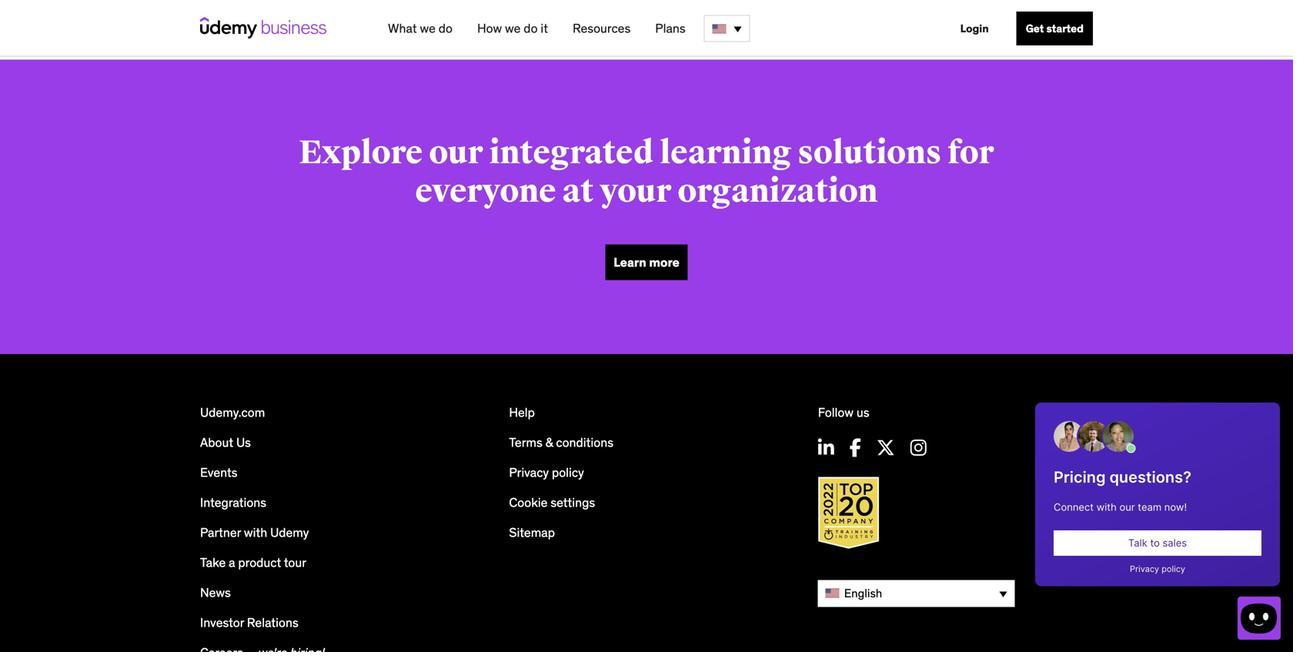 Task type: vqa. For each thing, say whether or not it's contained in the screenshot.
ABOUT US link on the left bottom
yes



Task type: describe. For each thing, give the bounding box(es) containing it.
we for how
[[505, 20, 521, 36]]

settings
[[551, 495, 595, 511]]

help
[[509, 405, 535, 421]]

udemy.com link
[[200, 405, 265, 421]]

started
[[1047, 22, 1084, 35]]

what
[[388, 20, 417, 36]]

solutions
[[798, 133, 942, 173]]

login
[[961, 22, 989, 35]]

it
[[541, 20, 548, 36]]

more
[[649, 255, 680, 270]]

partner with udemy
[[200, 525, 309, 541]]

news link
[[200, 585, 231, 601]]

footer element
[[200, 354, 1093, 652]]

facebook f image
[[850, 439, 861, 457]]

sitemap
[[509, 525, 555, 541]]

organization
[[678, 172, 878, 212]]

integrated
[[490, 133, 654, 173]]

linkedin in image
[[818, 439, 835, 457]]

your
[[600, 172, 672, 212]]

we for what
[[420, 20, 436, 36]]

at
[[563, 172, 594, 212]]

news
[[200, 585, 231, 601]]

&
[[546, 435, 553, 451]]

partner with udemy link
[[200, 525, 309, 541]]

learn
[[614, 255, 647, 270]]

instagram image
[[911, 439, 927, 457]]

resources button
[[567, 15, 637, 42]]

learning
[[660, 133, 792, 173]]

about us link
[[200, 435, 251, 451]]

terms & conditions link
[[509, 435, 614, 451]]

sitemap link
[[509, 525, 555, 541]]

cookie settings
[[509, 495, 595, 511]]

udemy.com
[[200, 405, 265, 421]]

events link
[[200, 465, 238, 481]]

partner
[[200, 525, 241, 541]]

what we do button
[[382, 15, 459, 42]]

terms & conditions
[[509, 435, 614, 451]]

explore
[[299, 133, 423, 173]]

get
[[1026, 22, 1044, 35]]

with
[[244, 525, 267, 541]]

terms
[[509, 435, 543, 451]]

policy
[[552, 465, 584, 481]]

help link
[[509, 405, 535, 421]]

privacy
[[509, 465, 549, 481]]

english
[[845, 586, 883, 601]]

get started link
[[1017, 12, 1093, 45]]

how
[[477, 20, 502, 36]]

plans button
[[649, 15, 692, 42]]

english link
[[818, 580, 1015, 607]]

relations
[[247, 615, 299, 631]]

integrations
[[200, 495, 267, 511]]

for
[[948, 133, 995, 173]]

take a product tour
[[200, 555, 306, 571]]



Task type: locate. For each thing, give the bounding box(es) containing it.
us
[[236, 435, 251, 451]]

learn more button
[[605, 245, 688, 280]]

do for how we do it
[[524, 20, 538, 36]]

do right what
[[439, 20, 453, 36]]

we right what
[[420, 20, 436, 36]]

resources
[[573, 20, 631, 36]]

investor relations link
[[200, 615, 299, 631]]

a badge showing that udemy business was named by credly.com as one of the top 20 it & technical training companies in 2022 image
[[814, 474, 884, 552]]

tour
[[284, 555, 306, 571]]

we
[[420, 20, 436, 36], [505, 20, 521, 36]]

we right how
[[505, 20, 521, 36]]

follow
[[818, 405, 854, 421]]

menu navigation
[[376, 0, 1093, 57]]

1 horizontal spatial we
[[505, 20, 521, 36]]

take
[[200, 555, 226, 571]]

events
[[200, 465, 238, 481]]

about
[[200, 435, 233, 451]]

everyone
[[415, 172, 556, 212]]

us
[[857, 405, 870, 421]]

cookie
[[509, 495, 548, 511]]

2 do from the left
[[524, 20, 538, 36]]

cookie settings link
[[509, 495, 595, 511]]

1 we from the left
[[420, 20, 436, 36]]

follow us
[[818, 405, 870, 421]]

2 we from the left
[[505, 20, 521, 36]]

explore our integrated learning solutions for everyone at your organization
[[299, 133, 995, 212]]

1 do from the left
[[439, 20, 453, 36]]

do
[[439, 20, 453, 36], [524, 20, 538, 36]]

login button
[[951, 12, 999, 45]]

plans
[[656, 20, 686, 36]]

our
[[429, 133, 483, 173]]

0 horizontal spatial we
[[420, 20, 436, 36]]

how we do it button
[[471, 15, 554, 42]]

product
[[238, 555, 281, 571]]

x twitter image
[[877, 439, 895, 457]]

learn more link
[[605, 245, 688, 280]]

udemy business image
[[200, 17, 327, 39]]

take a product tour link
[[200, 555, 306, 571]]

how we do it
[[477, 20, 548, 36]]

get started
[[1026, 22, 1084, 35]]

privacy policy link
[[509, 465, 584, 481]]

0 horizontal spatial do
[[439, 20, 453, 36]]

about us
[[200, 435, 251, 451]]

investor relations
[[200, 615, 299, 631]]

a
[[229, 555, 235, 571]]

do left it
[[524, 20, 538, 36]]

what we do
[[388, 20, 453, 36]]

conditions
[[556, 435, 614, 451]]

privacy policy
[[509, 465, 584, 481]]

udemy
[[270, 525, 309, 541]]

do for what we do
[[439, 20, 453, 36]]

1 horizontal spatial do
[[524, 20, 538, 36]]

integrations link
[[200, 495, 267, 511]]

learn more
[[614, 255, 680, 270]]

investor
[[200, 615, 244, 631]]



